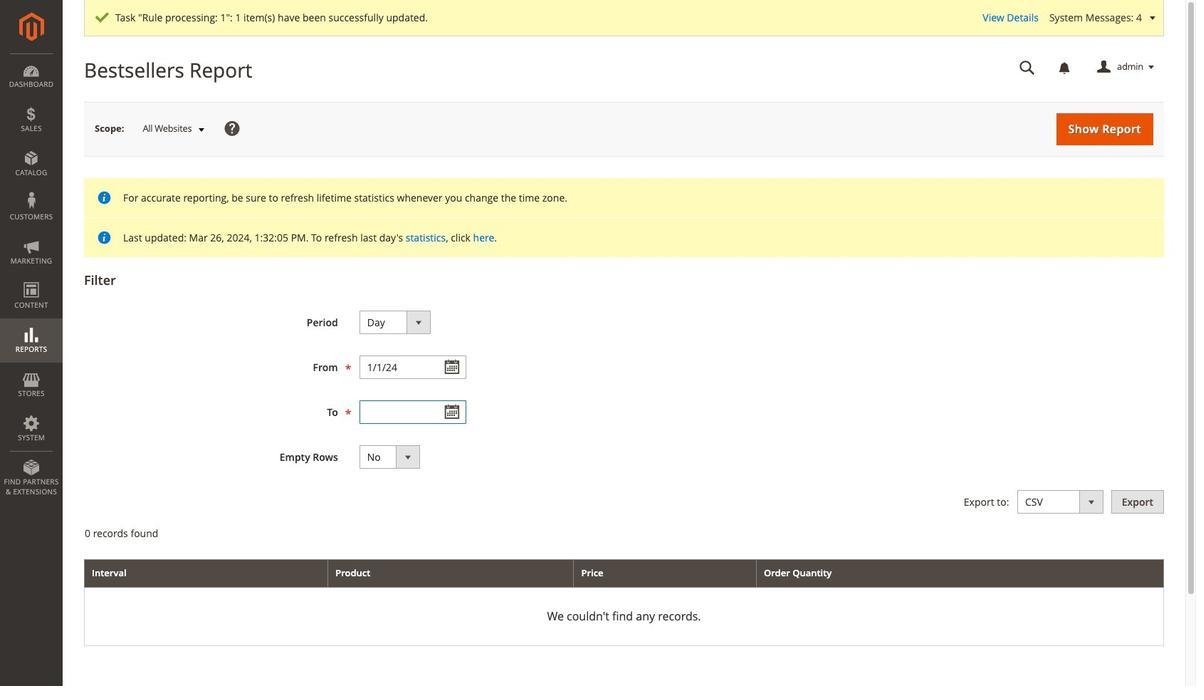 Task type: locate. For each thing, give the bounding box(es) containing it.
None text field
[[360, 355, 466, 379], [360, 400, 466, 424], [360, 355, 466, 379], [360, 400, 466, 424]]

magento admin panel image
[[19, 12, 44, 41]]

menu bar
[[0, 53, 63, 504]]

None text field
[[1010, 55, 1046, 80]]



